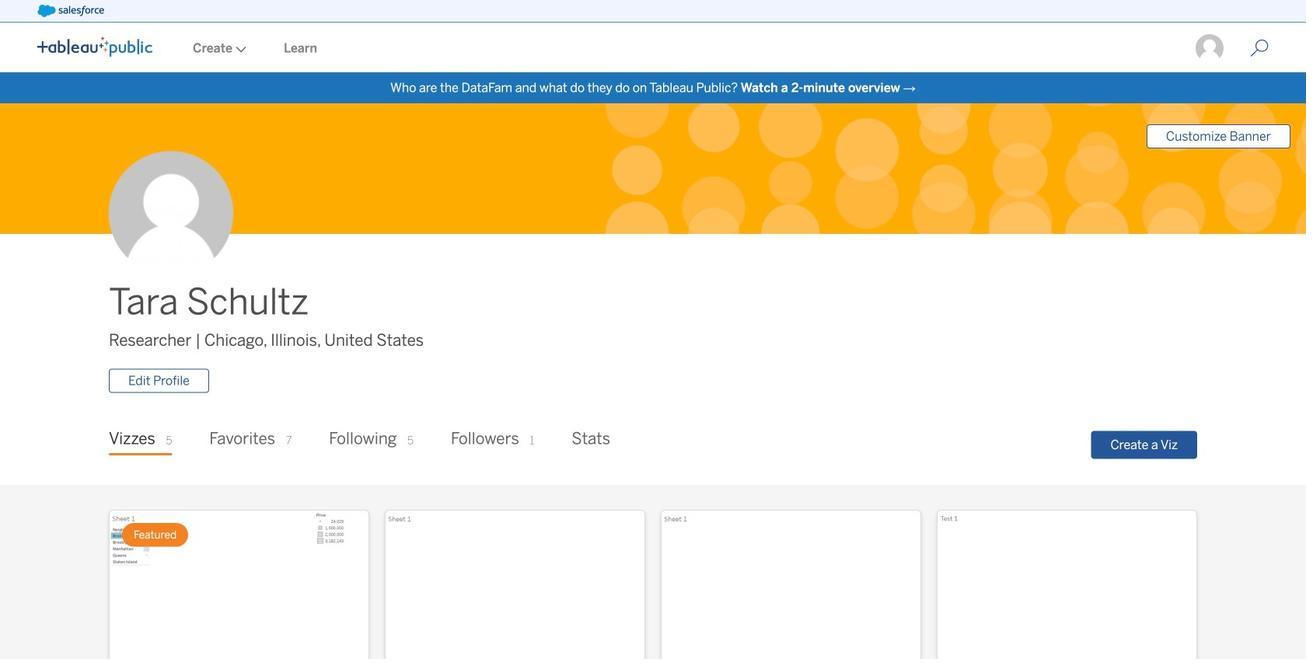 Task type: vqa. For each thing, say whether or not it's contained in the screenshot.
The Avatar
yes



Task type: locate. For each thing, give the bounding box(es) containing it.
1 workbook thumbnail image from the left
[[110, 511, 369, 659]]

4 workbook thumbnail image from the left
[[938, 511, 1197, 659]]

workbook thumbnail image
[[110, 511, 369, 659], [386, 511, 645, 659], [662, 511, 921, 659], [938, 511, 1197, 659]]

salesforce logo image
[[37, 5, 104, 17]]

create image
[[233, 46, 247, 52]]

tara.schultz image
[[1194, 33, 1226, 64]]

avatar image
[[109, 151, 233, 276]]

featured element
[[122, 523, 188, 547]]



Task type: describe. For each thing, give the bounding box(es) containing it.
go to search image
[[1232, 39, 1288, 58]]

logo image
[[37, 37, 152, 57]]

3 workbook thumbnail image from the left
[[662, 511, 921, 659]]

2 workbook thumbnail image from the left
[[386, 511, 645, 659]]



